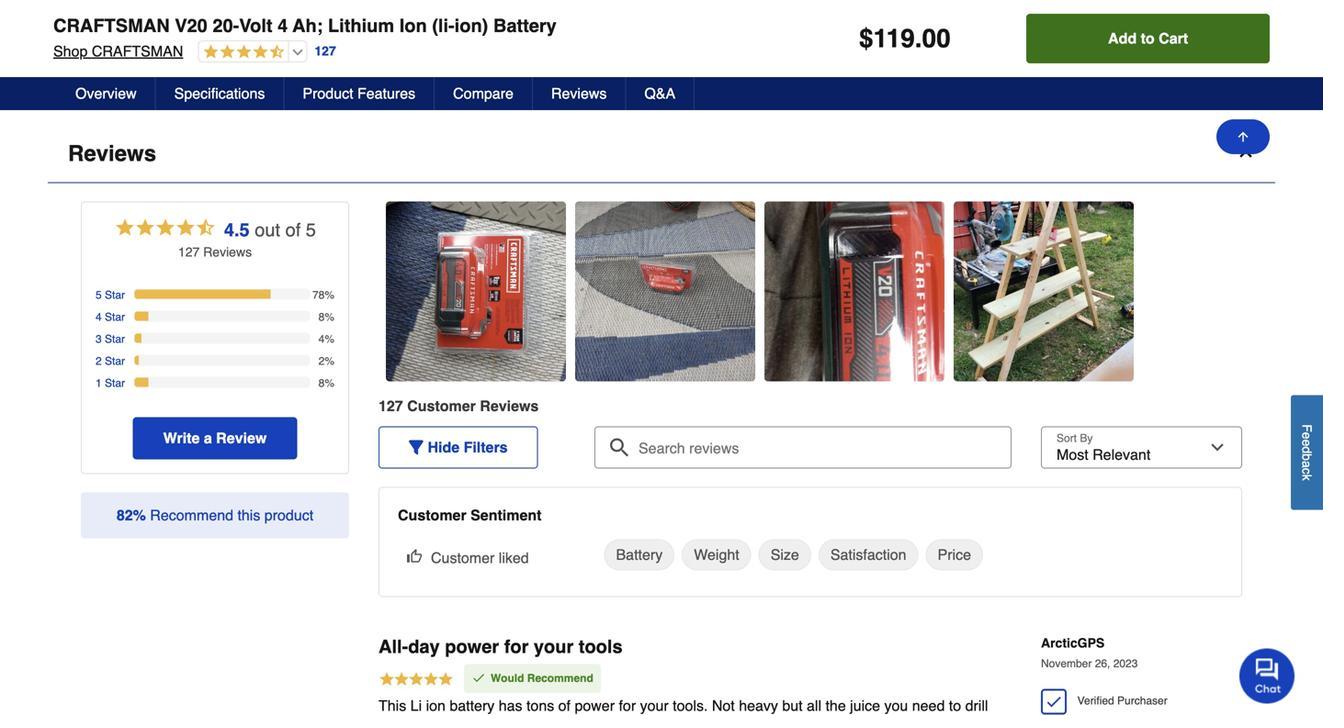 Task type: describe. For each thing, give the bounding box(es) containing it.
you
[[884, 698, 908, 715]]

1 vertical spatial 5
[[96, 289, 102, 302]]

filters
[[464, 439, 508, 456]]

customer liked
[[431, 550, 529, 567]]

satisfaction
[[831, 547, 907, 564]]

reviews for top reviews button
[[551, 85, 607, 102]]

write
[[163, 430, 200, 447]]

2 uploaded image image from the left
[[575, 283, 755, 301]]

add
[[1108, 30, 1137, 47]]

arcticgps
[[1041, 636, 1105, 651]]

this li ion battery has tons of power for your tools. not heavy but all the juice you need to drill
[[379, 698, 988, 716]]

5 stars image
[[379, 671, 454, 691]]

not
[[712, 698, 735, 715]]

26,
[[1095, 658, 1110, 671]]

127 inside 4.5 out of 5 127 review s
[[178, 245, 200, 260]]

the
[[826, 698, 846, 715]]

compare
[[453, 85, 514, 102]]

1 e from the top
[[1300, 433, 1314, 440]]

ion)
[[455, 15, 488, 36]]

craftsman v20 20-volt 4 ah; lithium ion (li-ion) battery
[[53, 15, 557, 36]]

hide
[[428, 439, 460, 456]]

but
[[782, 698, 803, 715]]

a inside the write a review button
[[204, 430, 212, 447]]

verified
[[1078, 695, 1114, 708]]

1 horizontal spatial battery
[[493, 15, 557, 36]]

tools
[[579, 637, 623, 658]]

your inside this li ion battery has tons of power for your tools. not heavy but all the juice you need to drill
[[640, 698, 669, 715]]

thumb up image
[[407, 549, 422, 564]]

127 customer review s
[[379, 398, 539, 415]]

lithium
[[328, 15, 394, 36]]

arcticgps november 26, 2023
[[1041, 636, 1138, 671]]

$
[[859, 24, 873, 53]]

compare button
[[435, 77, 533, 110]]

2
[[96, 355, 102, 368]]

review for write a review
[[216, 430, 267, 447]]

hide filters
[[428, 439, 508, 456]]

star for 3 star
[[105, 333, 125, 346]]

3 star
[[96, 333, 125, 346]]

ah;
[[293, 15, 323, 36]]

battery button
[[604, 540, 675, 571]]

shop
[[53, 43, 88, 60]]

all
[[807, 698, 822, 715]]

filter image
[[409, 441, 424, 455]]

Search reviews text field
[[602, 427, 1004, 458]]

q&a
[[645, 85, 676, 102]]

2 e from the top
[[1300, 440, 1314, 447]]

f
[[1300, 425, 1314, 433]]

need
[[912, 698, 945, 715]]

4.5 out of 5 127 review s
[[178, 220, 316, 260]]

purchaser
[[1117, 695, 1168, 708]]

li
[[410, 698, 422, 715]]

s inside 4.5 out of 5 127 review s
[[245, 245, 252, 260]]

0 vertical spatial craftsman
[[53, 15, 170, 36]]

127 for 127
[[315, 44, 336, 59]]

v20
[[175, 15, 207, 36]]

write a review
[[163, 430, 267, 447]]

1 horizontal spatial s
[[531, 398, 539, 415]]

volt
[[239, 15, 273, 36]]

add to cart button
[[1027, 14, 1270, 63]]

has
[[499, 698, 522, 715]]

checkmark image
[[1045, 693, 1063, 712]]

star for 2 star
[[105, 355, 125, 368]]

c
[[1300, 468, 1314, 475]]

2023
[[1113, 658, 1138, 671]]

4.5
[[224, 220, 250, 241]]

verified purchaser
[[1071, 695, 1168, 708]]

reviews for the bottom reviews button
[[68, 141, 156, 166]]

1 4.0 cell from the left
[[328, 55, 480, 73]]

5 inside 4.5 out of 5 127 review s
[[306, 220, 316, 241]]

star for 4 star
[[105, 311, 125, 324]]

0 horizontal spatial power
[[445, 637, 499, 658]]

5 star
[[96, 289, 125, 302]]

product
[[264, 507, 313, 524]]

amp
[[134, 55, 167, 72]]

drill
[[965, 698, 988, 715]]

all-
[[379, 637, 408, 658]]

to inside this li ion battery has tons of power for your tools. not heavy but all the juice you need to drill
[[949, 698, 961, 715]]

out
[[255, 220, 280, 241]]

78%
[[312, 289, 334, 302]]

4 star
[[96, 311, 125, 324]]

this
[[379, 698, 406, 715]]

yes image
[[1114, 0, 1128, 13]]

features
[[357, 85, 415, 102]]

tools.
[[673, 698, 708, 715]]

this
[[237, 507, 260, 524]]

.
[[915, 24, 922, 53]]

heavy
[[739, 698, 778, 715]]

shop craftsman
[[53, 43, 183, 60]]

4 uploaded image image from the left
[[954, 283, 1134, 301]]

hours
[[171, 55, 213, 72]]

k
[[1300, 475, 1314, 481]]

hide filters button
[[379, 427, 538, 469]]

8% for 4 star
[[319, 311, 334, 324]]

0 vertical spatial recommend
[[150, 507, 233, 524]]

price button
[[926, 540, 983, 571]]

82
[[117, 507, 133, 524]]

0 vertical spatial reviews button
[[533, 77, 626, 110]]

overview
[[75, 85, 137, 102]]

(li-
[[432, 15, 455, 36]]

chat invite button image
[[1240, 648, 1296, 704]]

arrow up image
[[1236, 130, 1251, 144]]

1 vertical spatial reviews button
[[48, 125, 1275, 183]]

cart
[[1159, 30, 1188, 47]]

%
[[133, 507, 146, 524]]

price
[[938, 547, 971, 564]]

127 for 127 customer review s
[[379, 398, 403, 415]]



Task type: vqa. For each thing, say whether or not it's contained in the screenshot.


Task type: locate. For each thing, give the bounding box(es) containing it.
1 vertical spatial s
[[531, 398, 539, 415]]

write a review button
[[133, 418, 297, 460]]

0 vertical spatial 4
[[278, 15, 288, 36]]

day
[[408, 637, 440, 658]]

battery right ion)
[[493, 15, 557, 36]]

1 horizontal spatial 4.0 cell
[[1114, 55, 1265, 73]]

1 horizontal spatial reviews
[[551, 85, 607, 102]]

1 vertical spatial of
[[558, 698, 571, 715]]

overview button
[[57, 77, 156, 110]]

of
[[285, 220, 301, 241], [558, 698, 571, 715]]

0 vertical spatial of
[[285, 220, 301, 241]]

2 4.0 cell from the left
[[1114, 55, 1265, 73]]

review
[[203, 245, 245, 260], [480, 398, 531, 415], [216, 430, 267, 447]]

specifications button
[[156, 77, 284, 110]]

star for 5 star
[[105, 289, 125, 302]]

checkmark image
[[471, 671, 486, 686]]

5 right out
[[306, 220, 316, 241]]

20-
[[213, 15, 239, 36]]

1 vertical spatial craftsman
[[92, 43, 183, 60]]

$ 119 . 00
[[859, 24, 951, 53]]

5 up 4 star
[[96, 289, 102, 302]]

q&a button
[[626, 77, 695, 110]]

0 horizontal spatial for
[[504, 637, 529, 658]]

ion
[[426, 698, 446, 715]]

customer for customer liked
[[431, 550, 495, 567]]

recommend
[[150, 507, 233, 524], [527, 673, 593, 685]]

battery up overview
[[80, 55, 131, 72]]

1 uploaded image image from the left
[[386, 283, 566, 301]]

0 horizontal spatial 4.0
[[328, 55, 348, 72]]

craftsman up overview button
[[92, 43, 183, 60]]

reviews
[[551, 85, 607, 102], [68, 141, 156, 166]]

e
[[1300, 433, 1314, 440], [1300, 440, 1314, 447]]

liked
[[499, 550, 529, 567]]

to left drill
[[949, 698, 961, 715]]

a
[[204, 430, 212, 447], [1300, 461, 1314, 468]]

review right write
[[216, 430, 267, 447]]

power inside this li ion battery has tons of power for your tools. not heavy but all the juice you need to drill
[[575, 698, 615, 715]]

0 horizontal spatial of
[[285, 220, 301, 241]]

a right write
[[204, 430, 212, 447]]

0 vertical spatial battery
[[493, 15, 557, 36]]

0 vertical spatial customer
[[407, 398, 476, 415]]

0 horizontal spatial reviews
[[68, 141, 156, 166]]

0 vertical spatial reviews
[[551, 85, 607, 102]]

00
[[922, 24, 951, 53]]

2 vertical spatial customer
[[431, 550, 495, 567]]

reviews left q&a
[[551, 85, 607, 102]]

1 horizontal spatial for
[[619, 698, 636, 715]]

1 vertical spatial a
[[1300, 461, 1314, 468]]

weight
[[694, 547, 739, 564]]

battery down checkmark icon
[[450, 698, 495, 715]]

1 vertical spatial review
[[480, 398, 531, 415]]

1 vertical spatial 127
[[178, 245, 200, 260]]

1 vertical spatial reviews
[[68, 141, 156, 166]]

4 star from the top
[[105, 355, 125, 368]]

customer up thumb up icon at the left of the page
[[398, 507, 467, 524]]

star right the 1 at the left bottom
[[105, 377, 125, 390]]

1 horizontal spatial 5
[[306, 220, 316, 241]]

1 star
[[96, 377, 125, 390]]

1 horizontal spatial 127
[[315, 44, 336, 59]]

your up would recommend
[[534, 637, 574, 658]]

4.0 cell down cart
[[1114, 55, 1265, 73]]

chevron up image
[[1237, 145, 1255, 163]]

d
[[1300, 447, 1314, 454]]

0 vertical spatial s
[[245, 245, 252, 260]]

4%
[[319, 333, 334, 346]]

sentiment
[[471, 507, 542, 524]]

star for 1 star
[[105, 377, 125, 390]]

127
[[315, 44, 336, 59], [178, 245, 200, 260], [379, 398, 403, 415]]

craftsman up shop craftsman at the left top of page
[[53, 15, 170, 36]]

a up "k"
[[1300, 461, 1314, 468]]

e up d
[[1300, 433, 1314, 440]]

review up filters
[[480, 398, 531, 415]]

0 horizontal spatial 5
[[96, 289, 102, 302]]

battery amp hours
[[80, 55, 213, 72]]

2 8% from the top
[[319, 377, 334, 390]]

uploaded image image
[[386, 283, 566, 301], [575, 283, 755, 301], [765, 283, 945, 301], [954, 283, 1134, 301]]

0 vertical spatial for
[[504, 637, 529, 658]]

for left tools.
[[619, 698, 636, 715]]

to right add
[[1141, 30, 1155, 47]]

customer for customer sentiment
[[398, 507, 467, 524]]

1
[[96, 377, 102, 390]]

of right out
[[285, 220, 301, 241]]

4.0 down add
[[1114, 55, 1134, 72]]

0 horizontal spatial 127
[[178, 245, 200, 260]]

4.0 up product
[[328, 55, 348, 72]]

1 vertical spatial 8%
[[319, 377, 334, 390]]

battery inside button
[[616, 547, 663, 564]]

82 % recommend this product
[[117, 507, 313, 524]]

0 vertical spatial your
[[534, 637, 574, 658]]

0 horizontal spatial a
[[204, 430, 212, 447]]

november
[[1041, 658, 1092, 671]]

cell
[[1114, 0, 1265, 17]]

product features
[[303, 85, 415, 102]]

0 vertical spatial power
[[445, 637, 499, 658]]

4.0
[[328, 55, 348, 72], [1114, 55, 1134, 72]]

0 horizontal spatial 4
[[96, 311, 102, 324]]

4.0 cell up features
[[328, 55, 480, 73]]

8% up 4%
[[319, 311, 334, 324]]

power
[[445, 637, 499, 658], [575, 698, 615, 715]]

1 vertical spatial customer
[[398, 507, 467, 524]]

customer up the hide
[[407, 398, 476, 415]]

reviews button down q&a button
[[48, 125, 1275, 183]]

8%
[[319, 311, 334, 324], [319, 377, 334, 390]]

craftsman
[[53, 15, 170, 36], [92, 43, 183, 60]]

specifications
[[174, 85, 265, 102]]

1 4.0 from the left
[[328, 55, 348, 72]]

star up 3 star
[[105, 311, 125, 324]]

0 horizontal spatial your
[[534, 637, 574, 658]]

0 vertical spatial battery
[[616, 547, 663, 564]]

juice
[[850, 698, 880, 715]]

0 vertical spatial review
[[203, 245, 245, 260]]

5
[[306, 220, 316, 241], [96, 289, 102, 302]]

1 vertical spatial to
[[949, 698, 961, 715]]

star up 4 star
[[105, 289, 125, 302]]

f e e d b a c k button
[[1291, 396, 1323, 511]]

1 vertical spatial battery
[[450, 698, 495, 715]]

8% down 2%
[[319, 377, 334, 390]]

star right 2
[[105, 355, 125, 368]]

0 horizontal spatial to
[[949, 698, 961, 715]]

1 vertical spatial power
[[575, 698, 615, 715]]

8% for 1 star
[[319, 377, 334, 390]]

0 vertical spatial to
[[1141, 30, 1155, 47]]

for inside this li ion battery has tons of power for your tools. not heavy but all the juice you need to drill
[[619, 698, 636, 715]]

2 horizontal spatial 127
[[379, 398, 403, 415]]

product features button
[[284, 77, 435, 110]]

customer sentiment
[[398, 507, 542, 524]]

would
[[491, 673, 524, 685]]

satisfaction button
[[819, 540, 918, 571]]

0 horizontal spatial recommend
[[150, 507, 233, 524]]

0 vertical spatial 4.5 stars image
[[199, 44, 284, 61]]

0 vertical spatial a
[[204, 430, 212, 447]]

4.5 stars image
[[199, 44, 284, 61], [114, 216, 217, 243]]

1 vertical spatial your
[[640, 698, 669, 715]]

1 vertical spatial recommend
[[527, 673, 593, 685]]

s down the '4.5'
[[245, 245, 252, 260]]

2 star from the top
[[105, 311, 125, 324]]

0 horizontal spatial 4.0 cell
[[328, 55, 480, 73]]

weight button
[[682, 540, 751, 571]]

4.5 stars image down the volt
[[199, 44, 284, 61]]

0 horizontal spatial battery
[[80, 55, 131, 72]]

review inside 4.5 out of 5 127 review s
[[203, 245, 245, 260]]

0 vertical spatial 127
[[315, 44, 336, 59]]

3 star from the top
[[105, 333, 125, 346]]

review down the '4.5'
[[203, 245, 245, 260]]

4.0 cell
[[328, 55, 480, 73], [1114, 55, 1265, 73]]

5 star from the top
[[105, 377, 125, 390]]

3 uploaded image image from the left
[[765, 283, 945, 301]]

customer down "customer sentiment"
[[431, 550, 495, 567]]

to
[[1141, 30, 1155, 47], [949, 698, 961, 715]]

battery inside this li ion battery has tons of power for your tools. not heavy but all the juice you need to drill
[[450, 698, 495, 715]]

1 horizontal spatial battery
[[616, 547, 663, 564]]

1 star from the top
[[105, 289, 125, 302]]

review for 127 customer review s
[[480, 398, 531, 415]]

recommend right %
[[150, 507, 233, 524]]

1 horizontal spatial a
[[1300, 461, 1314, 468]]

2%
[[319, 355, 334, 368]]

2 4.0 from the left
[[1114, 55, 1134, 72]]

size
[[771, 547, 799, 564]]

1 vertical spatial 4
[[96, 311, 102, 324]]

battery left weight
[[616, 547, 663, 564]]

reviews button left q&a
[[533, 77, 626, 110]]

2 vertical spatial review
[[216, 430, 267, 447]]

s up 'hide filters' button
[[531, 398, 539, 415]]

of inside this li ion battery has tons of power for your tools. not heavy but all the juice you need to drill
[[558, 698, 571, 715]]

of inside 4.5 out of 5 127 review s
[[285, 220, 301, 241]]

4.5 stars image left the '4.5'
[[114, 216, 217, 243]]

1 8% from the top
[[319, 311, 334, 324]]

4 up '3' in the left top of the page
[[96, 311, 102, 324]]

e up b
[[1300, 440, 1314, 447]]

tons
[[527, 698, 554, 715]]

a inside f e e d b a c k button
[[1300, 461, 1314, 468]]

star right '3' in the left top of the page
[[105, 333, 125, 346]]

1 horizontal spatial power
[[575, 698, 615, 715]]

1 horizontal spatial of
[[558, 698, 571, 715]]

your left tools.
[[640, 698, 669, 715]]

for
[[504, 637, 529, 658], [619, 698, 636, 715]]

to inside button
[[1141, 30, 1155, 47]]

1 horizontal spatial recommend
[[527, 673, 593, 685]]

1 horizontal spatial 4.0
[[1114, 55, 1134, 72]]

1 vertical spatial 4.5 stars image
[[114, 216, 217, 243]]

0 vertical spatial 8%
[[319, 311, 334, 324]]

recommend up tons
[[527, 673, 593, 685]]

for up would
[[504, 637, 529, 658]]

2 vertical spatial 127
[[379, 398, 403, 415]]

119
[[873, 24, 915, 53]]

1 horizontal spatial your
[[640, 698, 669, 715]]

1 horizontal spatial to
[[1141, 30, 1155, 47]]

product
[[303, 85, 353, 102]]

power right tons
[[575, 698, 615, 715]]

0 vertical spatial 5
[[306, 220, 316, 241]]

your
[[534, 637, 574, 658], [640, 698, 669, 715]]

0 horizontal spatial s
[[245, 245, 252, 260]]

2 star
[[96, 355, 125, 368]]

review inside button
[[216, 430, 267, 447]]

customer
[[407, 398, 476, 415], [398, 507, 467, 524], [431, 550, 495, 567]]

1 vertical spatial battery
[[80, 55, 131, 72]]

add to cart
[[1108, 30, 1188, 47]]

ion
[[399, 15, 427, 36]]

1 vertical spatial for
[[619, 698, 636, 715]]

of right tons
[[558, 698, 571, 715]]

power up checkmark icon
[[445, 637, 499, 658]]

all-day power for your tools
[[379, 637, 623, 658]]

0 horizontal spatial battery
[[450, 698, 495, 715]]

reviews down overview button
[[68, 141, 156, 166]]

1 horizontal spatial 4
[[278, 15, 288, 36]]

4 left ah;
[[278, 15, 288, 36]]



